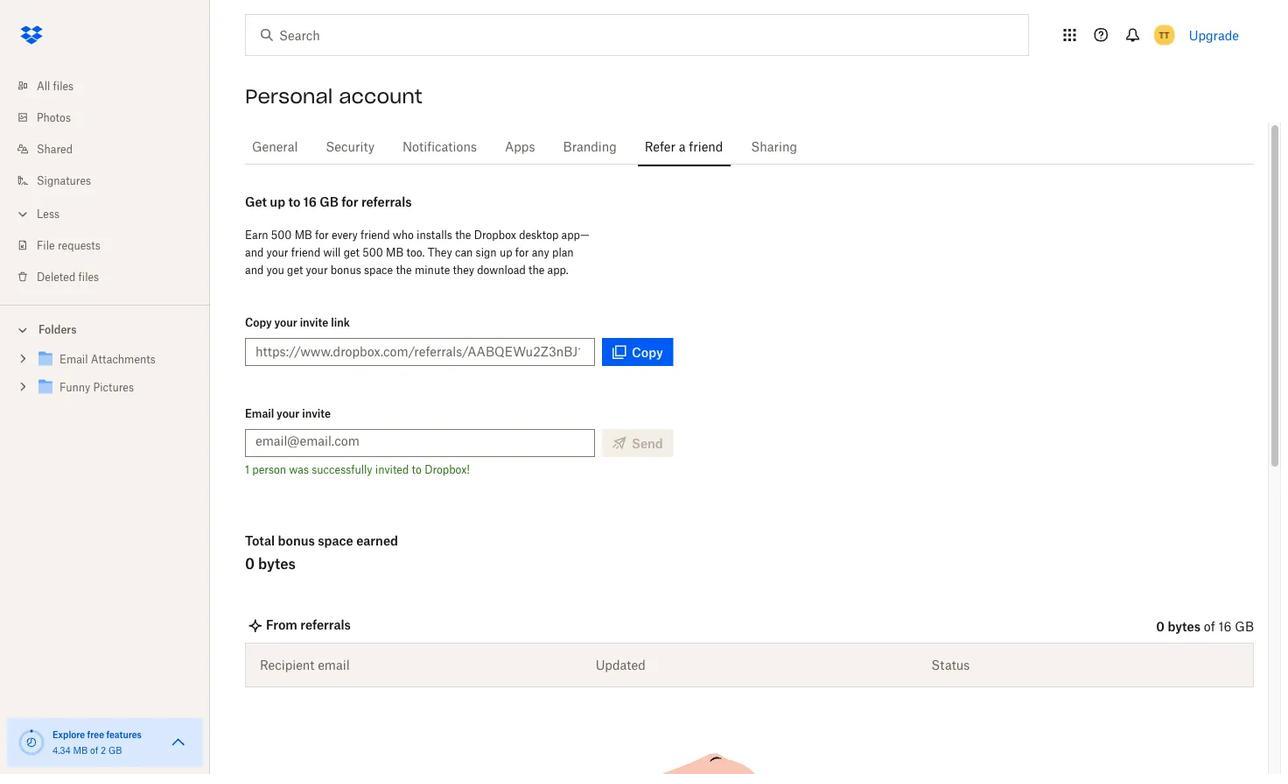 Task type: describe. For each thing, give the bounding box(es) containing it.
less
[[37, 207, 60, 220]]

security
[[326, 139, 375, 154]]

account
[[339, 84, 423, 109]]

from
[[266, 617, 298, 632]]

total
[[245, 533, 275, 548]]

recipient
[[260, 658, 315, 672]]

signatures
[[37, 174, 91, 187]]

0 horizontal spatial get
[[287, 263, 303, 276]]

installs
[[417, 228, 453, 241]]

upgrade
[[1190, 28, 1240, 42]]

branding tab
[[556, 125, 624, 167]]

quota usage element
[[18, 728, 46, 757]]

1 vertical spatial for
[[315, 228, 329, 241]]

they
[[453, 263, 475, 276]]

was
[[289, 463, 309, 476]]

4.34
[[53, 745, 71, 756]]

1 person was successfully invited to dropbox!
[[245, 463, 470, 476]]

files for deleted files
[[78, 270, 99, 283]]

your up you
[[267, 246, 289, 259]]

0 horizontal spatial the
[[396, 263, 412, 276]]

email attachments link
[[35, 348, 196, 372]]

file requests link
[[14, 229, 210, 261]]

bonus inside the 'earn 500 mb for every friend who installs the dropbox desktop app— and your friend will get 500 mb too. they can sign up for any plan and you get your bonus space the minute they download the app.'
[[331, 263, 361, 276]]

1 vertical spatial friend
[[361, 228, 390, 241]]

apps tab
[[498, 125, 542, 167]]

shared
[[37, 142, 73, 155]]

0 vertical spatial referrals
[[362, 194, 412, 209]]

general
[[252, 139, 298, 154]]

too.
[[407, 246, 425, 259]]

security tab
[[319, 125, 382, 167]]

gb inside explore free features 4.34 mb of 2 gb
[[108, 745, 122, 756]]

1 horizontal spatial get
[[344, 246, 360, 259]]

explore
[[53, 729, 85, 740]]

list containing all files
[[0, 60, 210, 305]]

features
[[106, 729, 142, 740]]

tab list containing general
[[245, 123, 1255, 167]]

space inside the 'earn 500 mb for every friend who installs the dropbox desktop app— and your friend will get 500 mb too. they can sign up for any plan and you get your bonus space the minute they download the app.'
[[364, 263, 393, 276]]

who
[[393, 228, 414, 241]]

invite for copy your invite link
[[300, 316, 329, 329]]

funny pictures
[[60, 381, 134, 394]]

general tab
[[245, 125, 305, 167]]

copy your invite link
[[245, 316, 350, 329]]

1 vertical spatial bytes
[[1168, 619, 1201, 633]]

invite for email your invite
[[302, 407, 331, 420]]

up inside the 'earn 500 mb for every friend who installs the dropbox desktop app— and your friend will get 500 mb too. they can sign up for any plan and you get your bonus space the minute they download the app.'
[[500, 246, 513, 259]]

get
[[245, 194, 267, 209]]

copy for copy your invite link
[[245, 316, 272, 329]]

1
[[245, 463, 250, 476]]

folders
[[39, 323, 77, 336]]

sign
[[476, 246, 497, 259]]

deleted
[[37, 270, 76, 283]]

bonus inside total bonus space earned 0 bytes
[[278, 533, 315, 548]]

earn
[[245, 228, 268, 241]]

group containing email attachments
[[0, 342, 210, 415]]

photos
[[37, 111, 71, 124]]

pictures
[[93, 381, 134, 394]]

every
[[332, 228, 358, 241]]

1 horizontal spatial 500
[[363, 246, 383, 259]]

file
[[37, 239, 55, 252]]

deleted files
[[37, 270, 99, 283]]

all files
[[37, 79, 74, 92]]

tt button
[[1151, 21, 1179, 49]]

branding
[[563, 139, 617, 154]]

app.
[[548, 263, 569, 276]]

any
[[532, 246, 550, 259]]

email your invite
[[245, 407, 331, 420]]

signatures link
[[14, 165, 210, 196]]

personal
[[245, 84, 333, 109]]

2 horizontal spatial mb
[[386, 246, 404, 259]]

gb for to
[[320, 194, 339, 209]]

folders button
[[0, 316, 210, 342]]

attachments
[[91, 353, 156, 366]]

copy for copy
[[632, 345, 663, 359]]

2
[[101, 745, 106, 756]]

Search text field
[[279, 25, 993, 45]]

email
[[318, 658, 350, 672]]

desktop
[[519, 228, 559, 241]]

notifications
[[403, 139, 477, 154]]

sharing
[[752, 139, 798, 154]]

email for email your invite
[[245, 407, 274, 420]]

1 vertical spatial 0
[[1157, 619, 1165, 633]]

funny
[[60, 381, 90, 394]]

plan
[[553, 246, 574, 259]]

tt
[[1160, 29, 1170, 40]]

earn 500 mb for every friend who installs the dropbox desktop app— and your friend will get 500 mb too. they can sign up for any plan and you get your bonus space the minute they download the app.
[[245, 228, 590, 276]]

status
[[932, 658, 971, 672]]

1 horizontal spatial the
[[455, 228, 471, 241]]

16 for of
[[1219, 619, 1232, 633]]

mb inside explore free features 4.34 mb of 2 gb
[[73, 745, 88, 756]]

2 vertical spatial friend
[[291, 246, 321, 259]]

get up to 16 gb for referrals
[[245, 194, 412, 209]]

of inside explore free features 4.34 mb of 2 gb
[[90, 745, 98, 756]]



Task type: vqa. For each thing, say whether or not it's contained in the screenshot.
the bottom get
yes



Task type: locate. For each thing, give the bounding box(es) containing it.
referrals up email
[[301, 617, 351, 632]]

1 vertical spatial email
[[245, 407, 274, 420]]

1 horizontal spatial referrals
[[362, 194, 412, 209]]

bytes
[[258, 555, 296, 572], [1168, 619, 1201, 633]]

your
[[267, 246, 289, 259], [306, 263, 328, 276], [274, 316, 297, 329], [277, 407, 300, 420]]

up right get
[[270, 194, 285, 209]]

1 vertical spatial invite
[[302, 407, 331, 420]]

500 right earn
[[271, 228, 292, 241]]

free
[[87, 729, 104, 740]]

0 horizontal spatial bonus
[[278, 533, 315, 548]]

recipient email
[[260, 658, 350, 672]]

and down earn
[[245, 246, 264, 259]]

mb down who
[[386, 246, 404, 259]]

1 vertical spatial to
[[412, 463, 422, 476]]

link
[[331, 316, 350, 329]]

refer a friend
[[645, 139, 724, 154]]

0 inside total bonus space earned 0 bytes
[[245, 555, 255, 572]]

tab list
[[245, 123, 1255, 167]]

500 right will
[[363, 246, 383, 259]]

space
[[364, 263, 393, 276], [318, 533, 354, 548]]

refer
[[645, 139, 676, 154]]

1 horizontal spatial copy
[[632, 345, 663, 359]]

1 vertical spatial mb
[[386, 246, 404, 259]]

files inside deleted files link
[[78, 270, 99, 283]]

1 vertical spatial 500
[[363, 246, 383, 259]]

1 horizontal spatial bytes
[[1168, 619, 1201, 633]]

your up was on the left
[[277, 407, 300, 420]]

16
[[304, 194, 317, 209], [1219, 619, 1232, 633]]

0 horizontal spatial copy
[[245, 316, 272, 329]]

1 horizontal spatial up
[[500, 246, 513, 259]]

1 horizontal spatial of
[[1205, 619, 1216, 633]]

invited
[[375, 463, 409, 476]]

earned
[[356, 533, 398, 548]]

0 vertical spatial for
[[342, 194, 359, 209]]

2 vertical spatial mb
[[73, 745, 88, 756]]

None text field
[[256, 341, 581, 361]]

download
[[477, 263, 526, 276]]

space left earned at the left of page
[[318, 533, 354, 548]]

1 horizontal spatial email
[[245, 407, 274, 420]]

friend inside tab
[[689, 139, 724, 154]]

Email your invite text field
[[256, 431, 585, 450]]

explore free features 4.34 mb of 2 gb
[[53, 729, 142, 756]]

1 vertical spatial files
[[78, 270, 99, 283]]

0 bytes of 16 gb
[[1157, 619, 1255, 633]]

1 vertical spatial of
[[90, 745, 98, 756]]

friend left who
[[361, 228, 390, 241]]

friend
[[689, 139, 724, 154], [361, 228, 390, 241], [291, 246, 321, 259]]

email up person
[[245, 407, 274, 420]]

0 vertical spatial copy
[[245, 316, 272, 329]]

files inside all files link
[[53, 79, 74, 92]]

0 horizontal spatial of
[[90, 745, 98, 756]]

successfully
[[312, 463, 373, 476]]

0 horizontal spatial email
[[60, 353, 88, 366]]

0 vertical spatial gb
[[320, 194, 339, 209]]

0 vertical spatial bonus
[[331, 263, 361, 276]]

file requests
[[37, 239, 101, 252]]

you
[[267, 263, 284, 276]]

mb left every
[[295, 228, 312, 241]]

friend left will
[[291, 246, 321, 259]]

1 horizontal spatial 16
[[1219, 619, 1232, 633]]

0
[[245, 555, 255, 572], [1157, 619, 1165, 633]]

to
[[288, 194, 301, 209], [412, 463, 422, 476]]

0 horizontal spatial 0
[[245, 555, 255, 572]]

dropbox image
[[14, 18, 49, 53]]

2 horizontal spatial gb
[[1236, 619, 1255, 633]]

referrals
[[362, 194, 412, 209], [301, 617, 351, 632]]

0 vertical spatial to
[[288, 194, 301, 209]]

your down you
[[274, 316, 297, 329]]

invite up was on the left
[[302, 407, 331, 420]]

500
[[271, 228, 292, 241], [363, 246, 383, 259]]

copy button
[[602, 338, 674, 366]]

updated
[[596, 658, 646, 672]]

0 horizontal spatial space
[[318, 533, 354, 548]]

funny pictures link
[[35, 376, 196, 400]]

files
[[53, 79, 74, 92], [78, 270, 99, 283]]

0 horizontal spatial bytes
[[258, 555, 296, 572]]

total bonus space earned 0 bytes
[[245, 533, 398, 572]]

get
[[344, 246, 360, 259], [287, 263, 303, 276]]

upgrade link
[[1190, 28, 1240, 42]]

dropbox
[[474, 228, 517, 241]]

email attachments
[[60, 353, 156, 366]]

gb for of
[[1236, 619, 1255, 633]]

for up will
[[315, 228, 329, 241]]

email inside email attachments link
[[60, 353, 88, 366]]

less image
[[14, 205, 32, 223]]

1 horizontal spatial 0
[[1157, 619, 1165, 633]]

1 vertical spatial space
[[318, 533, 354, 548]]

friend right a
[[689, 139, 724, 154]]

0 horizontal spatial 16
[[304, 194, 317, 209]]

the down too.
[[396, 263, 412, 276]]

files right deleted
[[78, 270, 99, 283]]

for up every
[[342, 194, 359, 209]]

0 vertical spatial friend
[[689, 139, 724, 154]]

your down will
[[306, 263, 328, 276]]

bytes inside total bonus space earned 0 bytes
[[258, 555, 296, 572]]

the
[[455, 228, 471, 241], [396, 263, 412, 276], [529, 263, 545, 276]]

0 horizontal spatial up
[[270, 194, 285, 209]]

up up the download on the top of page
[[500, 246, 513, 259]]

they
[[428, 246, 452, 259]]

0 horizontal spatial friend
[[291, 246, 321, 259]]

get right you
[[287, 263, 303, 276]]

sharing tab
[[745, 125, 805, 167]]

1 horizontal spatial gb
[[320, 194, 339, 209]]

1 horizontal spatial space
[[364, 263, 393, 276]]

space inside total bonus space earned 0 bytes
[[318, 533, 354, 548]]

app—
[[562, 228, 590, 241]]

from referrals
[[266, 617, 351, 632]]

1 horizontal spatial for
[[342, 194, 359, 209]]

space down who
[[364, 263, 393, 276]]

2 horizontal spatial for
[[516, 246, 529, 259]]

personal account
[[245, 84, 423, 109]]

0 vertical spatial email
[[60, 353, 88, 366]]

1 vertical spatial copy
[[632, 345, 663, 359]]

2 and from the top
[[245, 263, 264, 276]]

0 horizontal spatial mb
[[73, 745, 88, 756]]

2 horizontal spatial the
[[529, 263, 545, 276]]

minute
[[415, 263, 450, 276]]

refer a friend tab
[[638, 125, 731, 167]]

16 for to
[[304, 194, 317, 209]]

1 vertical spatial gb
[[1236, 619, 1255, 633]]

1 vertical spatial referrals
[[301, 617, 351, 632]]

mb right 4.34
[[73, 745, 88, 756]]

0 vertical spatial files
[[53, 79, 74, 92]]

1 vertical spatial and
[[245, 263, 264, 276]]

can
[[455, 246, 473, 259]]

of
[[1205, 619, 1216, 633], [90, 745, 98, 756]]

0 horizontal spatial referrals
[[301, 617, 351, 632]]

0 vertical spatial bytes
[[258, 555, 296, 572]]

1 vertical spatial 16
[[1219, 619, 1232, 633]]

0 horizontal spatial for
[[315, 228, 329, 241]]

for
[[342, 194, 359, 209], [315, 228, 329, 241], [516, 246, 529, 259]]

files for all files
[[53, 79, 74, 92]]

apps
[[505, 139, 535, 154]]

to right get
[[288, 194, 301, 209]]

deleted files link
[[14, 261, 210, 292]]

to right invited
[[412, 463, 422, 476]]

0 vertical spatial get
[[344, 246, 360, 259]]

1 vertical spatial bonus
[[278, 533, 315, 548]]

0 horizontal spatial files
[[53, 79, 74, 92]]

1 horizontal spatial to
[[412, 463, 422, 476]]

email
[[60, 353, 88, 366], [245, 407, 274, 420]]

the down any on the top of page
[[529, 263, 545, 276]]

email up the funny
[[60, 353, 88, 366]]

files right the all
[[53, 79, 74, 92]]

bonus
[[331, 263, 361, 276], [278, 533, 315, 548]]

2 vertical spatial for
[[516, 246, 529, 259]]

notifications tab
[[396, 125, 484, 167]]

2 vertical spatial gb
[[108, 745, 122, 756]]

photos link
[[14, 102, 210, 133]]

mb
[[295, 228, 312, 241], [386, 246, 404, 259], [73, 745, 88, 756]]

group
[[0, 342, 210, 415]]

requests
[[58, 239, 101, 252]]

0 vertical spatial 500
[[271, 228, 292, 241]]

1 horizontal spatial friend
[[361, 228, 390, 241]]

up
[[270, 194, 285, 209], [500, 246, 513, 259]]

get down every
[[344, 246, 360, 259]]

0 horizontal spatial to
[[288, 194, 301, 209]]

1 horizontal spatial files
[[78, 270, 99, 283]]

0 vertical spatial and
[[245, 246, 264, 259]]

1 vertical spatial up
[[500, 246, 513, 259]]

shared link
[[14, 133, 210, 165]]

dropbox!
[[425, 463, 470, 476]]

1 horizontal spatial mb
[[295, 228, 312, 241]]

a
[[679, 139, 686, 154]]

and left you
[[245, 263, 264, 276]]

0 vertical spatial up
[[270, 194, 285, 209]]

gb
[[320, 194, 339, 209], [1236, 619, 1255, 633], [108, 745, 122, 756]]

2 horizontal spatial friend
[[689, 139, 724, 154]]

0 horizontal spatial gb
[[108, 745, 122, 756]]

copy inside copy button
[[632, 345, 663, 359]]

all
[[37, 79, 50, 92]]

0 vertical spatial mb
[[295, 228, 312, 241]]

0 vertical spatial invite
[[300, 316, 329, 329]]

the up can
[[455, 228, 471, 241]]

email for email attachments
[[60, 353, 88, 366]]

1 and from the top
[[245, 246, 264, 259]]

0 vertical spatial of
[[1205, 619, 1216, 633]]

referrals up who
[[362, 194, 412, 209]]

list
[[0, 60, 210, 305]]

all files link
[[14, 70, 210, 102]]

bonus right 'total'
[[278, 533, 315, 548]]

1 horizontal spatial bonus
[[331, 263, 361, 276]]

invite left link
[[300, 316, 329, 329]]

0 vertical spatial 16
[[304, 194, 317, 209]]

0 horizontal spatial 500
[[271, 228, 292, 241]]

1 vertical spatial get
[[287, 263, 303, 276]]

0 vertical spatial 0
[[245, 555, 255, 572]]

0 vertical spatial space
[[364, 263, 393, 276]]

for left any on the top of page
[[516, 246, 529, 259]]

person
[[252, 463, 286, 476]]

bonus down will
[[331, 263, 361, 276]]

will
[[324, 246, 341, 259]]



